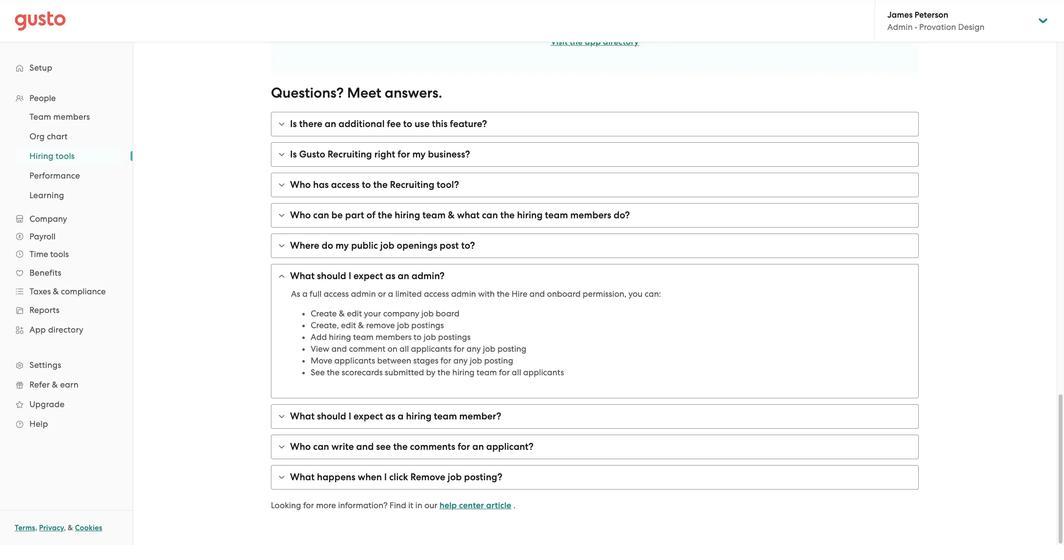 Task type: locate. For each thing, give the bounding box(es) containing it.
should up write
[[317, 411, 347, 422]]

to right fee
[[404, 118, 413, 130]]

is there an additional fee to use this feature? button
[[272, 112, 919, 136]]

create
[[311, 309, 337, 319]]

who inside dropdown button
[[290, 210, 311, 221]]

1 vertical spatial i
[[349, 411, 352, 422]]

as up see
[[386, 411, 396, 422]]

edit left your
[[347, 309, 362, 319]]

team down 'who has access to the recruiting tool?' dropdown button
[[545, 210, 568, 221]]

2 as from the top
[[386, 411, 396, 422]]

comment
[[349, 344, 386, 354]]

an right there
[[325, 118, 336, 130]]

do?
[[614, 210, 630, 221]]

expect inside dropdown button
[[354, 271, 383, 282]]

with
[[478, 289, 495, 299]]

0 vertical spatial who
[[290, 179, 311, 191]]

directory down reports link
[[48, 325, 84, 335]]

1 horizontal spatial applicants
[[411, 344, 452, 354]]

2 horizontal spatial a
[[398, 411, 404, 422]]

terms
[[15, 524, 35, 533]]

should up the full
[[317, 271, 347, 282]]

and right view
[[332, 344, 347, 354]]

posting
[[498, 344, 527, 354], [485, 356, 514, 366]]

performance link
[[18, 167, 123, 185]]

1 horizontal spatial members
[[376, 333, 412, 342]]

limited
[[396, 289, 422, 299]]

i down public
[[349, 271, 352, 282]]

2 what from the top
[[290, 411, 315, 422]]

0 vertical spatial as
[[386, 271, 396, 282]]

2 who from the top
[[290, 210, 311, 221]]

i left the click
[[385, 472, 387, 483]]

what should i expect as an admin?
[[290, 271, 445, 282]]

i inside "dropdown button"
[[349, 411, 352, 422]]

2 vertical spatial an
[[473, 442, 484, 453]]

0 horizontal spatial directory
[[48, 325, 84, 335]]

can left be
[[313, 210, 329, 221]]

for inside 'is gusto recruiting right for my business?' dropdown button
[[398, 149, 410, 160]]

what inside what should i expect as a hiring team member? "dropdown button"
[[290, 411, 315, 422]]

home image
[[15, 11, 66, 31]]

list
[[0, 89, 133, 434], [0, 107, 133, 205]]

who up where
[[290, 210, 311, 221]]

0 vertical spatial all
[[400, 344, 409, 354]]

org
[[29, 132, 45, 141]]

applicant?
[[487, 442, 534, 453]]

0 vertical spatial what
[[290, 271, 315, 282]]

what up looking
[[290, 472, 315, 483]]

who inside dropdown button
[[290, 179, 311, 191]]

expect inside "dropdown button"
[[354, 411, 383, 422]]

a inside "dropdown button"
[[398, 411, 404, 422]]

i up write
[[349, 411, 352, 422]]

1 admin from the left
[[351, 289, 376, 299]]

write
[[332, 442, 354, 453]]

tools inside dropdown button
[[50, 250, 69, 259]]

for inside who can write and see the comments for an applicant? dropdown button
[[458, 442, 470, 453]]

1 what from the top
[[290, 271, 315, 282]]

1 vertical spatial recruiting
[[390, 179, 435, 191]]

0 vertical spatial members
[[53, 112, 90, 122]]

team
[[29, 112, 51, 122]]

as inside what should i expect as a hiring team member? "dropdown button"
[[386, 411, 396, 422]]

1 vertical spatial an
[[398, 271, 410, 282]]

hiring
[[395, 210, 421, 221], [517, 210, 543, 221], [329, 333, 351, 342], [453, 368, 475, 378], [406, 411, 432, 422]]

looking for more information? find it in our help center article .
[[271, 501, 516, 511]]

can for who can be part of the hiring team & what can the hiring team members do?
[[313, 210, 329, 221]]

as
[[291, 289, 300, 299]]

0 horizontal spatial admin
[[351, 289, 376, 299]]

0 vertical spatial to
[[404, 118, 413, 130]]

1 horizontal spatial an
[[398, 271, 410, 282]]

0 horizontal spatial ,
[[35, 524, 37, 533]]

tools
[[56, 151, 75, 161], [50, 250, 69, 259]]

1 horizontal spatial to
[[404, 118, 413, 130]]

who can write and see the comments for an applicant?
[[290, 442, 534, 453]]

what happens when i click remove job posting?
[[290, 472, 503, 483]]

1 vertical spatial directory
[[48, 325, 84, 335]]

2 vertical spatial who
[[290, 442, 311, 453]]

3 who from the top
[[290, 442, 311, 453]]

directory
[[603, 37, 639, 47], [48, 325, 84, 335]]

1 should from the top
[[317, 271, 347, 282]]

a right 'as'
[[303, 289, 308, 299]]

directory right app
[[603, 37, 639, 47]]

and
[[530, 289, 545, 299], [332, 344, 347, 354], [356, 442, 374, 453]]

0 vertical spatial tools
[[56, 151, 75, 161]]

should inside "dropdown button"
[[317, 411, 347, 422]]

2 horizontal spatial and
[[530, 289, 545, 299]]

refer & earn
[[29, 380, 79, 390]]

additional
[[339, 118, 385, 130]]

0 horizontal spatial to
[[362, 179, 371, 191]]

and left see
[[356, 442, 374, 453]]

1 , from the left
[[35, 524, 37, 533]]

recruiting left tool?
[[390, 179, 435, 191]]

my right do
[[336, 240, 349, 251]]

as inside what should i expect as an admin? dropdown button
[[386, 271, 396, 282]]

has
[[313, 179, 329, 191]]

1 vertical spatial postings
[[438, 333, 471, 342]]

members inside create & edit your company job board create, edit & remove job postings add hiring team members to job postings view and comment on all applicants for any job posting move applicants between stages for any job posting see the scorecards submitted by the hiring team for all applicants
[[376, 333, 412, 342]]

expect up "or"
[[354, 271, 383, 282]]

members up on
[[376, 333, 412, 342]]

members down people dropdown button at top
[[53, 112, 90, 122]]

1 is from the top
[[290, 118, 297, 130]]

access inside 'who has access to the recruiting tool?' dropdown button
[[331, 179, 360, 191]]

what happens when i click remove job posting? button
[[272, 466, 919, 490]]

1 vertical spatial is
[[290, 149, 297, 160]]

is
[[290, 118, 297, 130], [290, 149, 297, 160]]

chart
[[47, 132, 68, 141]]

0 vertical spatial should
[[317, 271, 347, 282]]

tools down payroll dropdown button
[[50, 250, 69, 259]]

& left cookies button
[[68, 524, 73, 533]]

2 horizontal spatial an
[[473, 442, 484, 453]]

0 vertical spatial recruiting
[[328, 149, 372, 160]]

is there an additional fee to use this feature?
[[290, 118, 487, 130]]

1 as from the top
[[386, 271, 396, 282]]

1 horizontal spatial all
[[512, 368, 522, 378]]

2 horizontal spatial members
[[571, 210, 612, 221]]

1 vertical spatial who
[[290, 210, 311, 221]]

what for what should i expect as an admin?
[[290, 271, 315, 282]]

should
[[317, 271, 347, 282], [317, 411, 347, 422]]

help
[[29, 419, 48, 429]]

0 horizontal spatial and
[[332, 344, 347, 354]]

an down member?
[[473, 442, 484, 453]]

0 horizontal spatial applicants
[[335, 356, 375, 366]]

to inside dropdown button
[[404, 118, 413, 130]]

where do my public job openings post to?
[[290, 240, 475, 251]]

& right create
[[339, 309, 345, 319]]

1 horizontal spatial my
[[413, 149, 426, 160]]

admin left with
[[451, 289, 476, 299]]

an up limited
[[398, 271, 410, 282]]

0 horizontal spatial recruiting
[[328, 149, 372, 160]]

tools up performance link
[[56, 151, 75, 161]]

what up 'as'
[[290, 271, 315, 282]]

taxes & compliance button
[[10, 283, 123, 301]]

find
[[390, 501, 407, 511]]

i for an
[[349, 271, 352, 282]]

admin down what should i expect as an admin?
[[351, 289, 376, 299]]

& left what
[[448, 210, 455, 221]]

2 list from the top
[[0, 107, 133, 205]]

•
[[915, 22, 918, 32]]

i
[[349, 271, 352, 282], [349, 411, 352, 422], [385, 472, 387, 483]]

and right hire
[[530, 289, 545, 299]]

0 vertical spatial an
[[325, 118, 336, 130]]

0 horizontal spatial members
[[53, 112, 90, 122]]

access
[[331, 179, 360, 191], [324, 289, 349, 299], [424, 289, 449, 299]]

0 horizontal spatial a
[[303, 289, 308, 299]]

is left gusto
[[290, 149, 297, 160]]

1 vertical spatial what
[[290, 411, 315, 422]]

remove
[[366, 321, 395, 331]]

as up "or"
[[386, 271, 396, 282]]

1 horizontal spatial ,
[[64, 524, 66, 533]]

for
[[398, 149, 410, 160], [454, 344, 465, 354], [441, 356, 452, 366], [499, 368, 510, 378], [458, 442, 470, 453], [303, 501, 314, 511]]

taxes
[[29, 287, 51, 297]]

edit right create,
[[341, 321, 356, 331]]

an
[[325, 118, 336, 130], [398, 271, 410, 282], [473, 442, 484, 453]]

org chart
[[29, 132, 68, 141]]

,
[[35, 524, 37, 533], [64, 524, 66, 533]]

hiring inside "dropdown button"
[[406, 411, 432, 422]]

should inside dropdown button
[[317, 271, 347, 282]]

1 horizontal spatial admin
[[451, 289, 476, 299]]

i for a
[[349, 411, 352, 422]]

to up stages
[[414, 333, 422, 342]]

can for who can write and see the comments for an applicant?
[[313, 442, 329, 453]]

1 horizontal spatial and
[[356, 442, 374, 453]]

2 expect from the top
[[354, 411, 383, 422]]

1 expect from the top
[[354, 271, 383, 282]]

who for who can write and see the comments for an applicant?
[[290, 442, 311, 453]]

company
[[29, 214, 67, 224]]

, left privacy link
[[35, 524, 37, 533]]

0 vertical spatial i
[[349, 271, 352, 282]]

1 vertical spatial to
[[362, 179, 371, 191]]

right
[[375, 149, 396, 160]]

who left write
[[290, 442, 311, 453]]

an inside dropdown button
[[473, 442, 484, 453]]

& right taxes
[[53, 287, 59, 297]]

2 should from the top
[[317, 411, 347, 422]]

what inside what happens when i click remove job posting? dropdown button
[[290, 472, 315, 483]]

setup
[[29, 63, 52, 73]]

applicants
[[411, 344, 452, 354], [335, 356, 375, 366], [524, 368, 564, 378]]

my left business? on the top
[[413, 149, 426, 160]]

is for is there an additional fee to use this feature?
[[290, 118, 297, 130]]

to inside create & edit your company job board create, edit & remove job postings add hiring team members to job postings view and comment on all applicants for any job posting move applicants between stages for any job posting see the scorecards submitted by the hiring team for all applicants
[[414, 333, 422, 342]]

&
[[448, 210, 455, 221], [53, 287, 59, 297], [339, 309, 345, 319], [358, 321, 364, 331], [52, 380, 58, 390], [68, 524, 73, 533]]

0 vertical spatial applicants
[[411, 344, 452, 354]]

1 list from the top
[[0, 89, 133, 434]]

1 vertical spatial tools
[[50, 250, 69, 259]]

1 vertical spatial and
[[332, 344, 347, 354]]

0 vertical spatial posting
[[498, 344, 527, 354]]

3 what from the top
[[290, 472, 315, 483]]

terms link
[[15, 524, 35, 533]]

as for an
[[386, 271, 396, 282]]

members down 'who has access to the recruiting tool?' dropdown button
[[571, 210, 612, 221]]

scorecards
[[342, 368, 383, 378]]

2 is from the top
[[290, 149, 297, 160]]

gusto navigation element
[[0, 42, 133, 450]]

1 vertical spatial members
[[571, 210, 612, 221]]

by
[[426, 368, 436, 378]]

is left there
[[290, 118, 297, 130]]

2 vertical spatial what
[[290, 472, 315, 483]]

access down admin?
[[424, 289, 449, 299]]

2 vertical spatial members
[[376, 333, 412, 342]]

a up who can write and see the comments for an applicant?
[[398, 411, 404, 422]]

in
[[416, 501, 423, 511]]

all
[[400, 344, 409, 354], [512, 368, 522, 378]]

& left earn
[[52, 380, 58, 390]]

1 vertical spatial as
[[386, 411, 396, 422]]

2 vertical spatial and
[[356, 442, 374, 453]]

tools for time tools
[[50, 250, 69, 259]]

who for who has access to the recruiting tool?
[[290, 179, 311, 191]]

1 vertical spatial expect
[[354, 411, 383, 422]]

to inside dropdown button
[[362, 179, 371, 191]]

who inside dropdown button
[[290, 442, 311, 453]]

0 horizontal spatial an
[[325, 118, 336, 130]]

a right "or"
[[388, 289, 394, 299]]

1 vertical spatial edit
[[341, 321, 356, 331]]

expect up see
[[354, 411, 383, 422]]

recruiting down additional
[[328, 149, 372, 160]]

more
[[316, 501, 336, 511]]

create,
[[311, 321, 339, 331]]

tools for hiring tools
[[56, 151, 75, 161]]

2 , from the left
[[64, 524, 66, 533]]

1 vertical spatial any
[[454, 356, 468, 366]]

any
[[467, 344, 481, 354], [454, 356, 468, 366]]

2 vertical spatial to
[[414, 333, 422, 342]]

access right has
[[331, 179, 360, 191]]

team up the comments
[[434, 411, 457, 422]]

1 horizontal spatial directory
[[603, 37, 639, 47]]

what inside what should i expect as an admin? dropdown button
[[290, 271, 315, 282]]

what down see
[[290, 411, 315, 422]]

openings
[[397, 240, 438, 251]]

0 vertical spatial expect
[[354, 271, 383, 282]]

0 vertical spatial is
[[290, 118, 297, 130]]

who left has
[[290, 179, 311, 191]]

fee
[[387, 118, 401, 130]]

submitted
[[385, 368, 424, 378]]

0 vertical spatial and
[[530, 289, 545, 299]]

0 vertical spatial my
[[413, 149, 426, 160]]

article
[[486, 501, 512, 511]]

can left write
[[313, 442, 329, 453]]

admin
[[351, 289, 376, 299], [451, 289, 476, 299]]

2 horizontal spatial applicants
[[524, 368, 564, 378]]

be
[[332, 210, 343, 221]]

2 horizontal spatial to
[[414, 333, 422, 342]]

edit
[[347, 309, 362, 319], [341, 321, 356, 331]]

1 vertical spatial should
[[317, 411, 347, 422]]

or
[[378, 289, 386, 299]]

can inside dropdown button
[[313, 442, 329, 453]]

1 who from the top
[[290, 179, 311, 191]]

center
[[459, 501, 484, 511]]

what for what happens when i click remove job posting?
[[290, 472, 315, 483]]

performance
[[29, 171, 80, 181]]

0 horizontal spatial all
[[400, 344, 409, 354]]

to up "of"
[[362, 179, 371, 191]]

1 horizontal spatial recruiting
[[390, 179, 435, 191]]

1 vertical spatial my
[[336, 240, 349, 251]]

, left cookies button
[[64, 524, 66, 533]]



Task type: describe. For each thing, give the bounding box(es) containing it.
the inside dropdown button
[[394, 442, 408, 453]]

team inside "dropdown button"
[[434, 411, 457, 422]]

what should i expect as a hiring team member? button
[[272, 405, 919, 429]]

see
[[311, 368, 325, 378]]

refer & earn link
[[10, 376, 123, 394]]

access right the full
[[324, 289, 349, 299]]

hiring tools
[[29, 151, 75, 161]]

people
[[29, 93, 56, 103]]

org chart link
[[18, 128, 123, 145]]

recruiting inside 'who has access to the recruiting tool?' dropdown button
[[390, 179, 435, 191]]

terms , privacy , & cookies
[[15, 524, 102, 533]]

should for what should i expect as an admin?
[[317, 271, 347, 282]]

see
[[376, 442, 391, 453]]

your
[[364, 309, 381, 319]]

answers.
[[385, 84, 443, 102]]

visit
[[551, 37, 568, 47]]

and inside dropdown button
[[356, 442, 374, 453]]

team members
[[29, 112, 90, 122]]

can:
[[645, 289, 662, 299]]

payroll
[[29, 232, 56, 242]]

1 vertical spatial all
[[512, 368, 522, 378]]

you
[[629, 289, 643, 299]]

earn
[[60, 380, 79, 390]]

team up the comment
[[353, 333, 374, 342]]

onboard
[[547, 289, 581, 299]]

2 vertical spatial i
[[385, 472, 387, 483]]

benefits link
[[10, 264, 123, 282]]

where
[[290, 240, 320, 251]]

cookies
[[75, 524, 102, 533]]

between
[[377, 356, 412, 366]]

& down your
[[358, 321, 364, 331]]

hire
[[512, 289, 528, 299]]

who can be part of the hiring team & what can the hiring team members do?
[[290, 210, 630, 221]]

there
[[299, 118, 323, 130]]

setup link
[[10, 59, 123, 77]]

directory inside app directory link
[[48, 325, 84, 335]]

posting?
[[464, 472, 503, 483]]

team up member?
[[477, 368, 497, 378]]

where do my public job openings post to? button
[[272, 234, 919, 258]]

1 vertical spatial posting
[[485, 356, 514, 366]]

what should i expect as a hiring team member?
[[290, 411, 502, 422]]

remove
[[411, 472, 446, 483]]

happens
[[317, 472, 356, 483]]

questions? meet answers.
[[271, 84, 443, 102]]

what for what should i expect as a hiring team member?
[[290, 411, 315, 422]]

permission,
[[583, 289, 627, 299]]

benefits
[[29, 268, 61, 278]]

team down tool?
[[423, 210, 446, 221]]

add
[[311, 333, 327, 342]]

admin?
[[412, 271, 445, 282]]

learning link
[[18, 187, 123, 204]]

& inside 'dropdown button'
[[53, 287, 59, 297]]

and inside create & edit your company job board create, edit & remove job postings add hiring team members to job postings view and comment on all applicants for any job posting move applicants between stages for any job posting see the scorecards submitted by the hiring team for all applicants
[[332, 344, 347, 354]]

business?
[[428, 149, 470, 160]]

james peterson admin • provation design
[[888, 10, 985, 32]]

for inside looking for more information? find it in our help center article .
[[303, 501, 314, 511]]

hiring tools link
[[18, 147, 123, 165]]

help link
[[10, 416, 123, 433]]

team members link
[[18, 108, 123, 126]]

learning
[[29, 191, 64, 200]]

expect for a
[[354, 411, 383, 422]]

of
[[367, 210, 376, 221]]

1 vertical spatial applicants
[[335, 356, 375, 366]]

.
[[514, 501, 516, 511]]

reports
[[29, 306, 60, 315]]

meet
[[347, 84, 382, 102]]

settings link
[[10, 357, 123, 374]]

provation
[[920, 22, 957, 32]]

who has access to the recruiting tool? button
[[272, 173, 919, 197]]

as for a
[[386, 411, 396, 422]]

james
[[888, 10, 913, 20]]

help
[[440, 501, 457, 511]]

is gusto recruiting right for my business?
[[290, 149, 470, 160]]

board
[[436, 309, 460, 319]]

privacy
[[39, 524, 64, 533]]

looking
[[271, 501, 301, 511]]

company button
[[10, 210, 123, 228]]

can right what
[[482, 210, 498, 221]]

gusto
[[299, 149, 326, 160]]

refer
[[29, 380, 50, 390]]

create & edit your company job board create, edit & remove job postings add hiring team members to job postings view and comment on all applicants for any job posting move applicants between stages for any job posting see the scorecards submitted by the hiring team for all applicants
[[311, 309, 564, 378]]

post
[[440, 240, 459, 251]]

expect for an
[[354, 271, 383, 282]]

1 horizontal spatial a
[[388, 289, 394, 299]]

0 horizontal spatial my
[[336, 240, 349, 251]]

cookies button
[[75, 523, 102, 534]]

click
[[389, 472, 408, 483]]

view
[[311, 344, 330, 354]]

design
[[959, 22, 985, 32]]

who for who can be part of the hiring team & what can the hiring team members do?
[[290, 210, 311, 221]]

is for is gusto recruiting right for my business?
[[290, 149, 297, 160]]

company
[[383, 309, 420, 319]]

members inside the gusto navigation element
[[53, 112, 90, 122]]

& inside dropdown button
[[448, 210, 455, 221]]

time tools
[[29, 250, 69, 259]]

on
[[388, 344, 398, 354]]

hiring
[[29, 151, 54, 161]]

2 admin from the left
[[451, 289, 476, 299]]

recruiting inside 'is gusto recruiting right for my business?' dropdown button
[[328, 149, 372, 160]]

comments
[[410, 442, 456, 453]]

0 vertical spatial directory
[[603, 37, 639, 47]]

list containing people
[[0, 89, 133, 434]]

app directory link
[[10, 321, 123, 339]]

settings
[[29, 361, 61, 370]]

peterson
[[915, 10, 949, 20]]

0 vertical spatial postings
[[412, 321, 444, 331]]

should for what should i expect as a hiring team member?
[[317, 411, 347, 422]]

who can write and see the comments for an applicant? button
[[272, 436, 919, 459]]

people button
[[10, 89, 123, 107]]

time tools button
[[10, 246, 123, 263]]

the inside dropdown button
[[373, 179, 388, 191]]

0 vertical spatial any
[[467, 344, 481, 354]]

members inside dropdown button
[[571, 210, 612, 221]]

to?
[[462, 240, 475, 251]]

information?
[[338, 501, 388, 511]]

as a full access admin or a limited access admin with the hire and onboard permission, you can:
[[291, 289, 662, 299]]

app directory
[[29, 325, 84, 335]]

stages
[[414, 356, 439, 366]]

list containing team members
[[0, 107, 133, 205]]

0 vertical spatial edit
[[347, 309, 362, 319]]

2 vertical spatial applicants
[[524, 368, 564, 378]]



Task type: vqa. For each thing, say whether or not it's contained in the screenshot.
select filters
no



